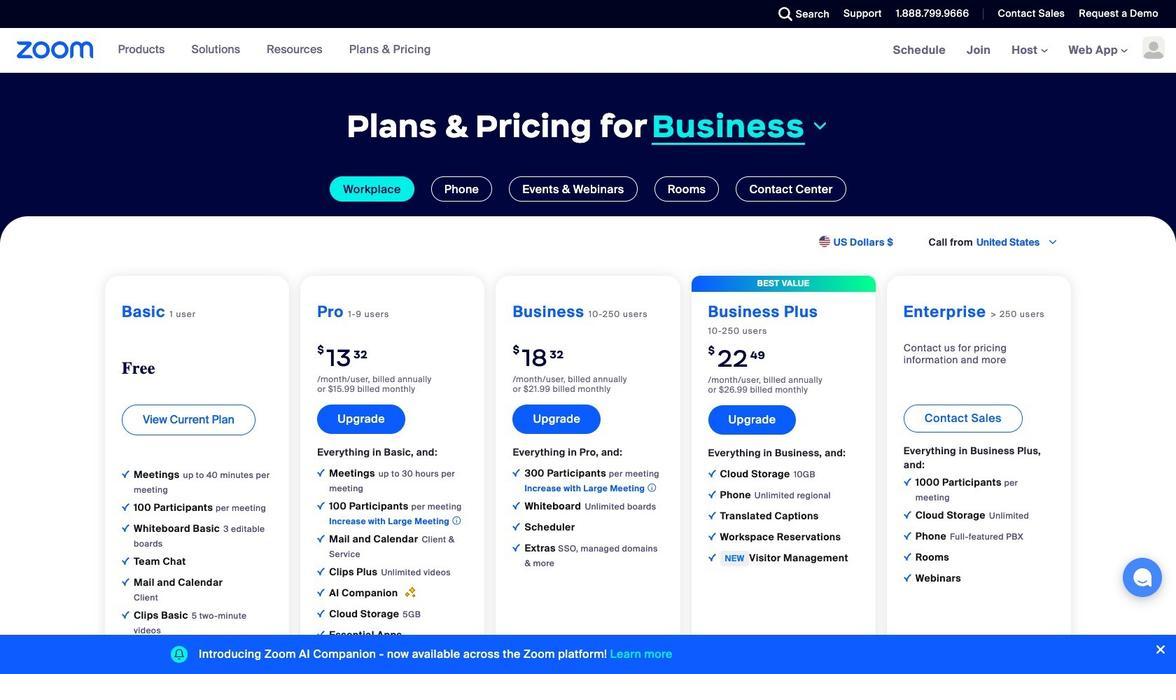 Task type: vqa. For each thing, say whether or not it's contained in the screenshot.
Zoom Unified Communication Platform image at the bottom of page
no



Task type: describe. For each thing, give the bounding box(es) containing it.
0 horizontal spatial info outline image
[[452, 514, 461, 527]]

tabs of zoom services tab list
[[21, 176, 1155, 202]]

down image
[[811, 118, 830, 135]]

1 include image from the top
[[317, 469, 325, 477]]

2 include image from the top
[[317, 502, 325, 510]]

open chat image
[[1133, 568, 1152, 587]]

0 vertical spatial info outline image
[[648, 482, 656, 494]]



Task type: locate. For each thing, give the bounding box(es) containing it.
0 vertical spatial include image
[[317, 469, 325, 477]]

application
[[329, 466, 468, 496], [720, 467, 815, 482], [134, 468, 272, 497], [720, 488, 831, 503], [329, 499, 464, 528], [525, 499, 656, 514], [134, 521, 272, 551], [329, 532, 468, 561], [915, 550, 953, 565], [720, 551, 852, 566], [329, 565, 451, 580], [915, 571, 965, 586], [134, 575, 226, 605], [329, 586, 416, 601], [329, 607, 421, 622], [134, 608, 272, 638]]

1 vertical spatial info outline image
[[452, 514, 461, 527]]

main content
[[0, 28, 1176, 674]]

1 vertical spatial include image
[[317, 502, 325, 510]]

banner
[[0, 28, 1176, 74]]

0 vertical spatial include image
[[122, 470, 130, 478]]

1 vertical spatial include image
[[317, 631, 325, 638]]

1 horizontal spatial include image
[[317, 631, 325, 638]]

1 horizontal spatial info outline image
[[648, 482, 656, 494]]

profile picture image
[[1142, 36, 1165, 59]]

zoom logo image
[[17, 41, 94, 59]]

include image
[[122, 470, 130, 478], [317, 631, 325, 638]]

meetings navigation
[[882, 28, 1176, 74]]

include image
[[317, 469, 325, 477], [317, 502, 325, 510]]

0 horizontal spatial include image
[[122, 470, 130, 478]]

ok image
[[904, 478, 911, 486], [708, 491, 716, 498], [513, 502, 520, 510], [122, 503, 130, 511], [708, 512, 716, 519], [513, 523, 520, 531], [317, 535, 325, 542], [513, 544, 520, 552], [708, 554, 716, 561], [122, 557, 130, 565], [317, 568, 325, 575], [122, 578, 130, 586], [317, 589, 325, 596], [317, 610, 325, 617]]

product information navigation
[[94, 28, 442, 73]]

ok image
[[513, 469, 520, 477], [708, 470, 716, 477], [904, 511, 911, 519], [122, 524, 130, 532], [904, 532, 911, 540], [708, 533, 716, 540], [904, 553, 911, 561], [904, 574, 911, 582], [122, 611, 130, 619]]

info outline image
[[648, 482, 656, 494], [452, 514, 461, 527]]



